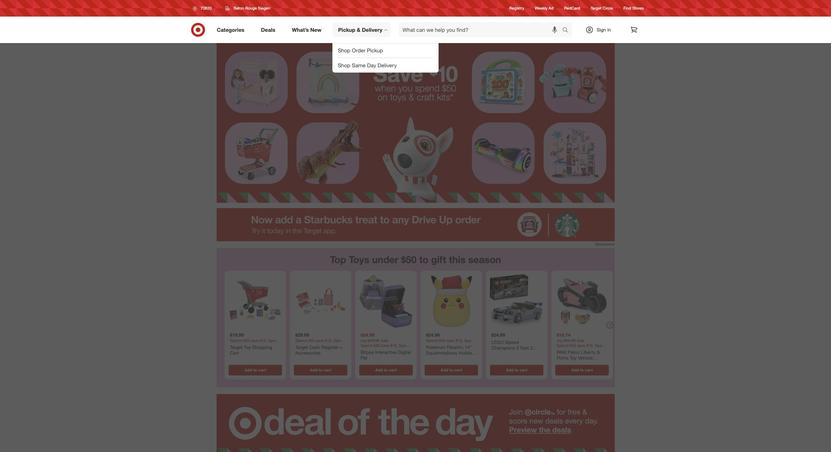 Task type: vqa. For each thing, say whether or not it's contained in the screenshot.


Task type: describe. For each thing, give the bounding box(es) containing it.
for
[[557, 408, 566, 417]]

target toy shopping cart
[[230, 345, 272, 356]]

day.
[[585, 417, 598, 426]]

accessories
[[295, 351, 321, 356]]

1 horizontal spatial pickup
[[367, 47, 383, 54]]

same
[[352, 62, 366, 69]]

70820
[[201, 6, 212, 11]]

& up order
[[357, 26, 361, 33]]

shop same day delivery
[[338, 62, 397, 69]]

target circle link
[[591, 5, 613, 11]]

cart for pokémon pikachu 14" squishmallows holiday plush
[[454, 368, 462, 373]]

cart for target toy shopping cart
[[258, 368, 266, 373]]

sale for $18.74
[[577, 338, 584, 343]]

$18.74
[[557, 333, 571, 338]]

◎
[[525, 409, 532, 416]]

join ◎ circle tm
[[509, 408, 555, 417]]

70820 button
[[189, 2, 219, 14]]

cart for paw patrol liberty & poms toy vehicle playset
[[585, 368, 593, 373]]

add for target toy shopping cart
[[245, 368, 252, 373]]

& inside paw patrol liberty & poms toy vehicle playset
[[597, 350, 600, 355]]

bitzee interactive digital pet
[[361, 350, 411, 361]]

carousel region
[[217, 249, 615, 394]]

on
[[378, 92, 388, 103]]

0 horizontal spatial $29.99
[[295, 333, 309, 338]]

ad
[[549, 6, 554, 11]]

search button
[[559, 23, 575, 38]]

spend
[[415, 83, 440, 94]]

add for bitzee interactive digital pet
[[375, 368, 383, 373]]

preview
[[509, 426, 537, 435]]

$24.99 for $24.99 reg $29.99 sale
[[361, 333, 374, 338]]

squishmallows
[[426, 351, 457, 356]]

find stores
[[624, 6, 644, 11]]

r
[[499, 357, 502, 363]]

registry link
[[510, 5, 524, 11]]

join
[[509, 408, 523, 417]]

0 horizontal spatial pickup
[[338, 26, 355, 33]]

$24.99 reg $29.99 sale
[[361, 333, 388, 343]]

vehicle
[[578, 356, 593, 361]]

deals down tm
[[545, 417, 563, 426]]

fast
[[520, 346, 529, 351]]

siegen
[[258, 6, 270, 11]]

pickup & delivery link
[[333, 23, 391, 37]]

when
[[375, 83, 396, 94]]

lego speed champions 2 fast 2 furious nissan skyline gt-r (r34) 76917 image
[[489, 274, 545, 330]]

paw patrol liberty & poms toy vehicle playset
[[557, 350, 600, 367]]

free
[[568, 408, 581, 417]]

to left gift
[[419, 254, 429, 266]]

add for pokémon pikachu 14" squishmallows holiday plush
[[441, 368, 448, 373]]

circle
[[603, 6, 613, 11]]

$24.99 for $24.99
[[426, 333, 440, 338]]

add for target cash register + accessories
[[310, 368, 317, 373]]

add to cart for bitzee interactive digital pet
[[375, 368, 397, 373]]

stores
[[632, 6, 644, 11]]

shop for shop order pickup
[[338, 47, 350, 54]]

$10
[[429, 60, 458, 87]]

when you spend $50 on toys & craft kits*
[[375, 83, 456, 103]]

(r34)
[[503, 357, 514, 363]]

lego
[[491, 340, 504, 345]]

target cash register + accessories image
[[293, 274, 349, 330]]

furious
[[491, 351, 507, 357]]

to for target toy shopping cart
[[253, 368, 257, 373]]

cart
[[230, 351, 239, 356]]

day
[[367, 62, 376, 69]]

target deal of the day image
[[217, 394, 615, 453]]

target for target circle
[[591, 6, 602, 11]]

register
[[321, 345, 338, 350]]

this
[[449, 254, 466, 266]]

& inside when you spend $50 on toys & craft kits*
[[409, 92, 414, 103]]

$24.99 for $24.99 lego speed champions 2 fast 2 furious nissan skyline gt-r (r34) 76917
[[491, 333, 505, 338]]

paw
[[557, 350, 566, 355]]

target for target cash register + accessories
[[295, 345, 308, 350]]

liberty
[[581, 350, 596, 355]]

for free & score new deals every day. preview the deals
[[509, 408, 598, 435]]

$50 for under
[[401, 254, 417, 266]]

categories
[[217, 26, 244, 33]]

tm
[[551, 412, 555, 416]]

cart for lego speed champions 2 fast 2 furious nissan skyline gt-r (r34) 76917
[[520, 368, 527, 373]]

baton rouge siegen button
[[221, 2, 275, 14]]

1 vertical spatial delivery
[[378, 62, 397, 69]]

poms
[[557, 356, 568, 361]]

shop same day delivery link
[[333, 58, 439, 73]]

nissan
[[508, 351, 522, 357]]

to for target cash register + accessories
[[319, 368, 322, 373]]

you
[[399, 83, 413, 94]]

find
[[624, 6, 631, 11]]

holiday
[[458, 351, 474, 356]]

add to cart button for pokémon pikachu 14" squishmallows holiday plush
[[425, 365, 478, 376]]

kits*
[[437, 92, 454, 103]]

add to cart for pokémon pikachu 14" squishmallows holiday plush
[[441, 368, 462, 373]]

baton rouge siegen
[[234, 6, 270, 11]]

0 vertical spatial delivery
[[362, 26, 382, 33]]

in
[[607, 27, 611, 33]]

add to cart button for target toy shopping cart
[[228, 365, 282, 376]]

what's new
[[292, 26, 322, 33]]

new
[[310, 26, 322, 33]]

toys
[[349, 254, 369, 266]]

what's
[[292, 26, 309, 33]]

registry
[[510, 6, 524, 11]]

shopping
[[252, 345, 272, 350]]

weekly
[[535, 6, 548, 11]]

pickup & delivery
[[338, 26, 382, 33]]

save $10
[[373, 60, 458, 87]]

every
[[565, 417, 583, 426]]

to for paw patrol liberty & poms toy vehicle playset
[[580, 368, 584, 373]]

top
[[330, 254, 346, 266]]

bitzee interactive digital pet image
[[358, 274, 414, 330]]

add to cart for target toy shopping cart
[[245, 368, 266, 373]]

gift
[[431, 254, 446, 266]]

champions
[[491, 346, 515, 351]]



Task type: locate. For each thing, give the bounding box(es) containing it.
1 reg from the left
[[361, 338, 366, 343]]

4 cart from the left
[[454, 368, 462, 373]]

top toys under $50 to gift this season
[[330, 254, 501, 266]]

cart for bitzee interactive digital pet
[[389, 368, 397, 373]]

$18.74 reg $24.99 sale
[[557, 333, 584, 343]]

shop for shop same day delivery
[[338, 62, 350, 69]]

redcard
[[564, 6, 580, 11]]

2 add from the left
[[310, 368, 317, 373]]

sponsored
[[595, 242, 615, 247]]

$24.99 up the lego
[[491, 333, 505, 338]]

pokémon
[[426, 345, 446, 350]]

sale for $24.99
[[380, 338, 388, 343]]

shop left order
[[338, 47, 350, 54]]

pikachu
[[447, 345, 463, 350]]

shop order pickup
[[338, 47, 383, 54]]

0 vertical spatial shop
[[338, 47, 350, 54]]

add to cart down '76917'
[[506, 368, 527, 373]]

add to cart for lego speed champions 2 fast 2 furious nissan skyline gt-r (r34) 76917
[[506, 368, 527, 373]]

1 sale from the left
[[380, 338, 388, 343]]

1 vertical spatial pickup
[[367, 47, 383, 54]]

add to cart button for lego speed champions 2 fast 2 furious nissan skyline gt-r (r34) 76917
[[490, 365, 543, 376]]

add to cart down bitzee interactive digital pet
[[375, 368, 397, 373]]

0 vertical spatial pickup
[[338, 26, 355, 33]]

under
[[372, 254, 399, 266]]

speed
[[505, 340, 519, 345]]

to
[[419, 254, 429, 266], [253, 368, 257, 373], [319, 368, 322, 373], [384, 368, 388, 373], [449, 368, 453, 373], [515, 368, 518, 373], [580, 368, 584, 373]]

add to cart button down '76917'
[[490, 365, 543, 376]]

categories link
[[211, 23, 253, 37]]

add to cart button for paw patrol liberty & poms toy vehicle playset
[[555, 365, 609, 376]]

to down bitzee interactive digital pet
[[384, 368, 388, 373]]

add to cart for target cash register + accessories
[[310, 368, 331, 373]]

0 horizontal spatial toy
[[244, 345, 251, 350]]

1 horizontal spatial target
[[295, 345, 308, 350]]

0 horizontal spatial target
[[230, 345, 243, 350]]

target inside "link"
[[591, 6, 602, 11]]

target for target toy shopping cart
[[230, 345, 243, 350]]

2 2 from the left
[[530, 346, 533, 351]]

target
[[591, 6, 602, 11], [230, 345, 243, 350], [295, 345, 308, 350]]

cart down bitzee interactive digital pet
[[389, 368, 397, 373]]

sign in
[[597, 27, 611, 33]]

2 reg from the left
[[557, 338, 562, 343]]

What can we help you find? suggestions appear below search field
[[399, 23, 564, 37]]

& right toys
[[409, 92, 414, 103]]

rouge
[[245, 6, 257, 11]]

add to cart down pokémon pikachu 14" squishmallows holiday plush
[[441, 368, 462, 373]]

delivery up shop order pickup at the top left of the page
[[362, 26, 382, 33]]

add down accessories
[[310, 368, 317, 373]]

interactive
[[375, 350, 396, 355]]

pickup
[[338, 26, 355, 33], [367, 47, 383, 54]]

$29.99 up accessories
[[295, 333, 309, 338]]

add to cart button down vehicle
[[555, 365, 609, 376]]

toys
[[390, 92, 406, 103]]

0 horizontal spatial sale
[[380, 338, 388, 343]]

$29.99 inside the $24.99 reg $29.99 sale
[[367, 338, 379, 343]]

add down paw patrol liberty & poms toy vehicle playset
[[571, 368, 579, 373]]

sale inside the $24.99 reg $29.99 sale
[[380, 338, 388, 343]]

delivery down shop order pickup link
[[378, 62, 397, 69]]

add to cart for paw patrol liberty & poms toy vehicle playset
[[571, 368, 593, 373]]

to down target cash register + accessories
[[319, 368, 322, 373]]

shop
[[338, 47, 350, 54], [338, 62, 350, 69]]

cart down target cash register + accessories
[[323, 368, 331, 373]]

order
[[352, 47, 366, 54]]

$24.99 up 'bitzee'
[[361, 333, 374, 338]]

cart down target toy shopping cart
[[258, 368, 266, 373]]

deals
[[261, 26, 275, 33]]

2 add to cart button from the left
[[294, 365, 347, 376]]

2 add to cart from the left
[[310, 368, 331, 373]]

score
[[509, 417, 528, 426]]

shop left same
[[338, 62, 350, 69]]

toy inside paw patrol liberty & poms toy vehicle playset
[[570, 356, 577, 361]]

what's new link
[[286, 23, 330, 37]]

$24.99 down $18.74
[[564, 338, 576, 343]]

baton
[[234, 6, 244, 11]]

$50 inside when you spend $50 on toys & craft kits*
[[442, 83, 456, 94]]

to down vehicle
[[580, 368, 584, 373]]

3 add to cart from the left
[[375, 368, 397, 373]]

pokémon pikachu 14" squishmallows holiday plush image
[[423, 274, 479, 330]]

cart down holiday
[[454, 368, 462, 373]]

gt-
[[491, 357, 499, 363]]

to down pokémon pikachu 14" squishmallows holiday plush
[[449, 368, 453, 373]]

0 horizontal spatial reg
[[361, 338, 366, 343]]

toy
[[244, 345, 251, 350], [570, 356, 577, 361]]

4 add from the left
[[441, 368, 448, 373]]

1 add from the left
[[245, 368, 252, 373]]

$19.99
[[230, 333, 244, 338]]

craft
[[417, 92, 435, 103]]

4 add to cart button from the left
[[425, 365, 478, 376]]

add to cart button down target cash register + accessories
[[294, 365, 347, 376]]

1 vertical spatial toy
[[570, 356, 577, 361]]

reg inside the $18.74 reg $24.99 sale
[[557, 338, 562, 343]]

& inside the for free & score new deals every day. preview the deals
[[583, 408, 587, 417]]

cart down '76917'
[[520, 368, 527, 373]]

+
[[340, 345, 343, 350]]

1 cart from the left
[[258, 368, 266, 373]]

delivery
[[362, 26, 382, 33], [378, 62, 397, 69]]

target toy shopping cart image
[[227, 274, 283, 330]]

$50
[[442, 83, 456, 94], [401, 254, 417, 266]]

0 vertical spatial $50
[[442, 83, 456, 94]]

add down (r34)
[[506, 368, 514, 373]]

6 add from the left
[[571, 368, 579, 373]]

add to cart button for bitzee interactive digital pet
[[359, 365, 413, 376]]

sale up patrol
[[577, 338, 584, 343]]

add to cart down target toy shopping cart
[[245, 368, 266, 373]]

reg for $18.74
[[557, 338, 562, 343]]

to down target toy shopping cart
[[253, 368, 257, 373]]

2 horizontal spatial target
[[591, 6, 602, 11]]

toy down patrol
[[570, 356, 577, 361]]

cart for target cash register + accessories
[[323, 368, 331, 373]]

pet
[[361, 356, 367, 361]]

1 add to cart from the left
[[245, 368, 266, 373]]

target cash register + accessories
[[295, 345, 343, 356]]

reg inside the $24.99 reg $29.99 sale
[[361, 338, 366, 343]]

1 horizontal spatial $29.99
[[367, 338, 379, 343]]

1 vertical spatial shop
[[338, 62, 350, 69]]

2 shop from the top
[[338, 62, 350, 69]]

$50 inside carousel region
[[401, 254, 417, 266]]

1 horizontal spatial $50
[[442, 83, 456, 94]]

paw patrol liberty & poms toy vehicle playset image
[[554, 274, 610, 330]]

$24.99 inside $24.99 lego speed champions 2 fast 2 furious nissan skyline gt-r (r34) 76917
[[491, 333, 505, 338]]

6 add to cart from the left
[[571, 368, 593, 373]]

1 2 from the left
[[516, 346, 519, 351]]

add to cart down vehicle
[[571, 368, 593, 373]]

1 horizontal spatial toy
[[570, 356, 577, 361]]

0 horizontal spatial 2
[[516, 346, 519, 351]]

redcard link
[[564, 5, 580, 11]]

pickup up order
[[338, 26, 355, 33]]

advertisement region
[[217, 208, 615, 242]]

season
[[468, 254, 501, 266]]

5 add to cart button from the left
[[490, 365, 543, 376]]

to for pokémon pikachu 14" squishmallows holiday plush
[[449, 368, 453, 373]]

reg for $24.99
[[361, 338, 366, 343]]

3 cart from the left
[[389, 368, 397, 373]]

target inside target toy shopping cart
[[230, 345, 243, 350]]

bitzee
[[361, 350, 374, 355]]

1 add to cart button from the left
[[228, 365, 282, 376]]

3 add to cart button from the left
[[359, 365, 413, 376]]

add for lego speed champions 2 fast 2 furious nissan skyline gt-r (r34) 76917
[[506, 368, 514, 373]]

$24.99
[[361, 333, 374, 338], [426, 333, 440, 338], [491, 333, 505, 338], [564, 338, 576, 343]]

add to cart
[[245, 368, 266, 373], [310, 368, 331, 373], [375, 368, 397, 373], [441, 368, 462, 373], [506, 368, 527, 373], [571, 368, 593, 373]]

add to cart button down bitzee interactive digital pet
[[359, 365, 413, 376]]

target up accessories
[[295, 345, 308, 350]]

$29.99 up 'bitzee'
[[367, 338, 379, 343]]

2 cart from the left
[[323, 368, 331, 373]]

sale inside the $18.74 reg $24.99 sale
[[577, 338, 584, 343]]

reg up 'bitzee'
[[361, 338, 366, 343]]

cash
[[309, 345, 320, 350]]

$24.99 up pokémon
[[426, 333, 440, 338]]

target left the circle
[[591, 6, 602, 11]]

weekly ad link
[[535, 5, 554, 11]]

$50 for spend
[[442, 83, 456, 94]]

add to cart down target cash register + accessories
[[310, 368, 331, 373]]

sale up the interactive
[[380, 338, 388, 343]]

add down target toy shopping cart
[[245, 368, 252, 373]]

1 vertical spatial $50
[[401, 254, 417, 266]]

$50 right under
[[401, 254, 417, 266]]

&
[[357, 26, 361, 33], [409, 92, 414, 103], [597, 350, 600, 355], [583, 408, 587, 417]]

2 up nissan
[[516, 346, 519, 351]]

deals link
[[255, 23, 284, 37]]

& right free
[[583, 408, 587, 417]]

add
[[245, 368, 252, 373], [310, 368, 317, 373], [375, 368, 383, 373], [441, 368, 448, 373], [506, 368, 514, 373], [571, 368, 579, 373]]

5 cart from the left
[[520, 368, 527, 373]]

patrol
[[568, 350, 580, 355]]

search
[[559, 27, 575, 34]]

to down '76917'
[[515, 368, 518, 373]]

$24.99 inside the $24.99 reg $29.99 sale
[[361, 333, 374, 338]]

2 sale from the left
[[577, 338, 584, 343]]

5 add from the left
[[506, 368, 514, 373]]

sign in link
[[580, 23, 621, 37]]

target inside target cash register + accessories
[[295, 345, 308, 350]]

6 add to cart button from the left
[[555, 365, 609, 376]]

1 shop from the top
[[338, 47, 350, 54]]

1 horizontal spatial reg
[[557, 338, 562, 343]]

add to cart button
[[228, 365, 282, 376], [294, 365, 347, 376], [359, 365, 413, 376], [425, 365, 478, 376], [490, 365, 543, 376], [555, 365, 609, 376]]

deals
[[545, 417, 563, 426], [552, 426, 571, 435]]

4 add to cart from the left
[[441, 368, 462, 373]]

digital
[[398, 350, 411, 355]]

to for bitzee interactive digital pet
[[384, 368, 388, 373]]

$24.99 inside the $18.74 reg $24.99 sale
[[564, 338, 576, 343]]

6 cart from the left
[[585, 368, 593, 373]]

to for lego speed champions 2 fast 2 furious nissan skyline gt-r (r34) 76917
[[515, 368, 518, 373]]

76917
[[515, 357, 528, 363]]

cart down vehicle
[[585, 368, 593, 373]]

reg down $18.74
[[557, 338, 562, 343]]

add for paw patrol liberty & poms toy vehicle playset
[[571, 368, 579, 373]]

& right liberty
[[597, 350, 600, 355]]

deals right the
[[552, 426, 571, 435]]

$24.99 lego speed champions 2 fast 2 furious nissan skyline gt-r (r34) 76917
[[491, 333, 538, 363]]

skyline
[[523, 351, 538, 357]]

add down squishmallows
[[441, 368, 448, 373]]

$50 right spend on the top of the page
[[442, 83, 456, 94]]

pokémon pikachu 14" squishmallows holiday plush
[[426, 345, 474, 362]]

3 add from the left
[[375, 368, 383, 373]]

plush
[[426, 356, 437, 362]]

2 up skyline
[[530, 346, 533, 351]]

save
[[373, 60, 423, 87]]

0 vertical spatial toy
[[244, 345, 251, 350]]

add to cart button down target toy shopping cart
[[228, 365, 282, 376]]

target up cart
[[230, 345, 243, 350]]

the
[[539, 426, 550, 435]]

add to cart button for target cash register + accessories
[[294, 365, 347, 376]]

1 horizontal spatial sale
[[577, 338, 584, 343]]

playset
[[557, 361, 572, 367]]

1 horizontal spatial 2
[[530, 346, 533, 351]]

add down bitzee interactive digital pet
[[375, 368, 383, 373]]

5 add to cart from the left
[[506, 368, 527, 373]]

pickup up day
[[367, 47, 383, 54]]

toy inside target toy shopping cart
[[244, 345, 251, 350]]

weekly ad
[[535, 6, 554, 11]]

find stores link
[[624, 5, 644, 11]]

0 horizontal spatial $50
[[401, 254, 417, 266]]

add to cart button down pokémon pikachu 14" squishmallows holiday plush
[[425, 365, 478, 376]]

toy left shopping
[[244, 345, 251, 350]]



